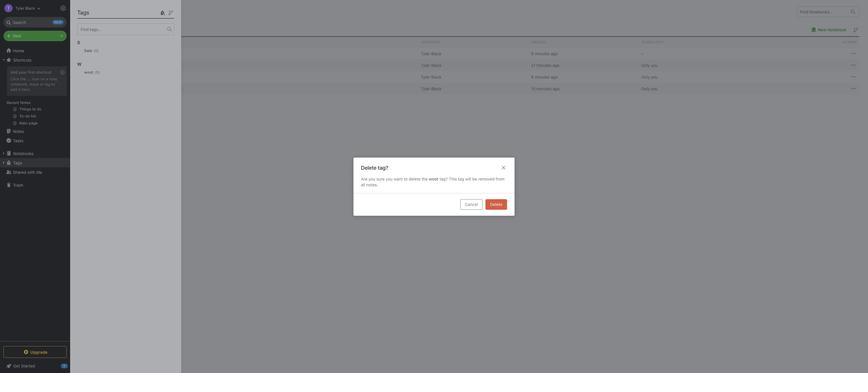 Task type: locate. For each thing, give the bounding box(es) containing it.
tag?
[[378, 165, 389, 171], [440, 176, 448, 181]]

home link
[[0, 46, 70, 55]]

0 horizontal spatial tags
[[13, 160, 22, 165]]

tyler inside the to-do list row
[[421, 86, 431, 91]]

0 horizontal spatial tag
[[45, 82, 50, 87]]

1 vertical spatial the
[[422, 176, 428, 181]]

) down first
[[99, 70, 100, 74]]

(
[[94, 48, 95, 53], [95, 70, 96, 74]]

1 vertical spatial (
[[95, 70, 96, 74]]

first notebook button
[[88, 50, 133, 57]]

0 vertical spatial only you
[[642, 63, 658, 68]]

1 tyler from the top
[[421, 51, 431, 56]]

9 minutes ago up 21 minutes ago
[[532, 51, 558, 56]]

only inside the to-do list row
[[642, 86, 650, 91]]

row group inside notebooks element
[[79, 48, 860, 94]]

3 tyler black from the top
[[421, 74, 442, 79]]

9 minutes ago
[[532, 51, 558, 56], [532, 74, 558, 79]]

tyler inside first notebook row
[[421, 51, 431, 56]]

you inside the to-do list row
[[652, 86, 658, 91]]

new
[[819, 27, 827, 32], [13, 33, 21, 38]]

1 only you from the top
[[642, 63, 658, 68]]

2 only from the top
[[642, 74, 650, 79]]

removed
[[479, 176, 495, 181]]

notebook,
[[11, 82, 28, 87]]

tree
[[0, 46, 70, 341]]

recent
[[7, 100, 19, 105]]

a
[[46, 77, 48, 81]]

0 vertical spatial tag
[[45, 82, 50, 87]]

) right sale
[[97, 48, 99, 53]]

notebook up actions at the top right
[[828, 27, 847, 32]]

10 minutes ago
[[532, 86, 560, 91]]

icon on a note, notebook, stack or tag to add it here.
[[11, 77, 58, 92]]

( inside "woot ( 0 )"
[[95, 70, 96, 74]]

you
[[652, 63, 658, 68], [652, 74, 658, 79], [652, 86, 658, 91], [369, 176, 376, 181], [386, 176, 393, 181]]

Find tags… text field
[[78, 25, 167, 33]]

minutes for the to-do list row
[[537, 86, 552, 91]]

notes up 'tasks'
[[13, 129, 24, 134]]

group containing add your first shortcut
[[0, 65, 70, 129]]

1 horizontal spatial tag
[[458, 176, 464, 181]]

1 horizontal spatial new
[[819, 27, 827, 32]]

black for first notebook row
[[432, 51, 442, 56]]

notebooks down 'tasks'
[[13, 151, 34, 156]]

ago right 10 at the top of page
[[553, 86, 560, 91]]

to
[[51, 82, 55, 87], [404, 176, 408, 181]]

or
[[40, 82, 44, 87]]

minutes inside main page row
[[537, 63, 552, 68]]

ago right 21
[[553, 63, 560, 68]]

it
[[18, 87, 21, 92]]

ago up 21 minutes ago
[[551, 51, 558, 56]]

0 horizontal spatial delete
[[361, 165, 377, 171]]

to right want
[[404, 176, 408, 181]]

woot ( 0 )
[[84, 70, 100, 75]]

created by button
[[419, 37, 529, 47]]

tyler black inside the to-do list row
[[421, 86, 442, 91]]

minutes up 21 minutes ago
[[535, 51, 550, 56]]

tags
[[77, 9, 89, 16], [13, 160, 22, 165]]

minutes for things to do row at the top of the page
[[535, 74, 550, 79]]

tyler black for first notebook row
[[421, 51, 442, 56]]

ago inside the to-do list row
[[553, 86, 560, 91]]

the left ...
[[20, 77, 26, 81]]

21 minutes ago
[[532, 63, 560, 68]]

2 vertical spatial only
[[642, 86, 650, 91]]

1 horizontal spatial tag?
[[440, 176, 448, 181]]

black for things to do row at the top of the page
[[432, 74, 442, 79]]

ago for the to-do list row
[[553, 86, 560, 91]]

home
[[13, 48, 24, 53]]

0 vertical spatial notes
[[20, 100, 31, 105]]

notes inside group
[[20, 100, 31, 105]]

tag? left this
[[440, 176, 448, 181]]

add
[[11, 70, 18, 75]]

minutes inside the to-do list row
[[537, 86, 552, 91]]

minutes down 21 minutes ago
[[535, 74, 550, 79]]

ago inside things to do row
[[551, 74, 558, 79]]

the right delete
[[422, 176, 428, 181]]

click the ...
[[11, 77, 31, 81]]

tyler black inside main page row
[[421, 63, 442, 68]]

0 vertical spatial woot
[[84, 70, 94, 75]]

1 horizontal spatial notebook
[[828, 27, 847, 32]]

black inside main page row
[[432, 63, 442, 68]]

2 9 minutes ago from the top
[[532, 74, 558, 79]]

from
[[496, 176, 505, 181]]

new up home
[[13, 33, 21, 38]]

you inside main page row
[[652, 63, 658, 68]]

1 vertical spatial notebook
[[106, 51, 125, 56]]

0 vertical spatial )
[[97, 48, 99, 53]]

expand tags image
[[1, 161, 6, 165]]

0 right sale
[[95, 48, 97, 53]]

tyler
[[421, 51, 431, 56], [421, 63, 431, 68], [421, 74, 431, 79], [421, 86, 431, 91]]

9 for only you
[[532, 74, 534, 79]]

1 vertical spatial new
[[13, 33, 21, 38]]

delete
[[361, 165, 377, 171], [491, 202, 503, 207]]

0 vertical spatial 9
[[532, 51, 534, 56]]

delete up are
[[361, 165, 377, 171]]

be
[[473, 176, 478, 181]]

delete for delete tag?
[[361, 165, 377, 171]]

black inside things to do row
[[432, 74, 442, 79]]

9 minutes ago for –
[[532, 51, 558, 56]]

notebook right first
[[106, 51, 125, 56]]

1 vertical spatial tag?
[[440, 176, 448, 181]]

actions
[[843, 40, 858, 44]]

tyler inside main page row
[[421, 63, 431, 68]]

1 9 minutes ago from the top
[[532, 51, 558, 56]]

1 only from the top
[[642, 63, 650, 68]]

minutes inside first notebook row
[[535, 51, 550, 56]]

new for new notebook
[[819, 27, 827, 32]]

the
[[20, 77, 26, 81], [422, 176, 428, 181]]

10
[[532, 86, 536, 91]]

0 vertical spatial to
[[51, 82, 55, 87]]

0 vertical spatial 9 minutes ago
[[532, 51, 558, 56]]

1 vertical spatial only you
[[642, 74, 658, 79]]

tyler black inside things to do row
[[421, 74, 442, 79]]

new inside 'new' popup button
[[13, 33, 21, 38]]

cancel button
[[461, 199, 483, 210]]

0 vertical spatial only
[[642, 63, 650, 68]]

tag? up 'sure'
[[378, 165, 389, 171]]

Search text field
[[8, 17, 63, 27]]

2 only you from the top
[[642, 74, 658, 79]]

0 vertical spatial new
[[819, 27, 827, 32]]

only you
[[642, 63, 658, 68], [642, 74, 658, 79], [642, 86, 658, 91]]

1 vertical spatial 9 minutes ago
[[532, 74, 558, 79]]

only you inside things to do row
[[642, 74, 658, 79]]

tag inside tag? this tag will be removed from all notes.
[[458, 176, 464, 181]]

sale
[[84, 48, 92, 53]]

things to do row
[[79, 71, 860, 83]]

minutes right 21
[[537, 63, 552, 68]]

0 down first
[[96, 70, 99, 74]]

1 horizontal spatial delete
[[491, 202, 503, 207]]

click
[[11, 77, 19, 81]]

ago inside main page row
[[553, 63, 560, 68]]

0 inside sale ( 0 )
[[95, 48, 97, 53]]

you for 10 minutes ago
[[652, 86, 658, 91]]

only you inside main page row
[[642, 63, 658, 68]]

black inside first notebook row
[[432, 51, 442, 56]]

woot down arrow image
[[84, 70, 94, 75]]

1 horizontal spatial the
[[422, 176, 428, 181]]

notebook
[[828, 27, 847, 32], [106, 51, 125, 56]]

notebooks link
[[0, 149, 70, 158]]

this
[[449, 176, 457, 181]]

3 black from the top
[[432, 74, 442, 79]]

1 black from the top
[[432, 51, 442, 56]]

notebooks element
[[70, 0, 869, 374]]

21
[[532, 63, 536, 68]]

first
[[97, 51, 105, 56]]

notebooks inside notebooks link
[[13, 151, 34, 156]]

created
[[421, 40, 436, 44]]

9 up 21
[[532, 51, 534, 56]]

add your first shortcut
[[11, 70, 52, 75]]

0 horizontal spatial the
[[20, 77, 26, 81]]

to down the note,
[[51, 82, 55, 87]]

tree containing home
[[0, 46, 70, 341]]

...
[[27, 77, 31, 81]]

1 vertical spatial only
[[642, 74, 650, 79]]

trash link
[[0, 180, 70, 190]]

tags inside button
[[13, 160, 22, 165]]

minutes for main page row
[[537, 63, 552, 68]]

tyler for things to do row at the top of the page
[[421, 74, 431, 79]]

0 horizontal spatial woot
[[84, 70, 94, 75]]

minutes right 10 at the top of page
[[537, 86, 552, 91]]

3 tyler from the top
[[421, 74, 431, 79]]

only you for 10 minutes ago
[[642, 86, 658, 91]]

tags up shared
[[13, 160, 22, 165]]

9 inside things to do row
[[532, 74, 534, 79]]

1 vertical spatial tags
[[13, 160, 22, 165]]

4 tyler from the top
[[421, 86, 431, 91]]

only you inside the to-do list row
[[642, 86, 658, 91]]

0 horizontal spatial notebook
[[106, 51, 125, 56]]

) inside "woot ( 0 )"
[[99, 70, 100, 74]]

2 black from the top
[[432, 63, 442, 68]]

tyler black for things to do row at the top of the page
[[421, 74, 442, 79]]

tag down a
[[45, 82, 50, 87]]

create new tag image
[[159, 9, 166, 16]]

3 only from the top
[[642, 86, 650, 91]]

2 9 from the top
[[532, 74, 534, 79]]

ago inside first notebook row
[[551, 51, 558, 56]]

9 down 21
[[532, 74, 534, 79]]

delete right cancel
[[491, 202, 503, 207]]

notes right recent
[[20, 100, 31, 105]]

1 tyler black from the top
[[421, 51, 442, 56]]

4 tyler black from the top
[[421, 86, 442, 91]]

0 horizontal spatial new
[[13, 33, 21, 38]]

0 vertical spatial delete
[[361, 165, 377, 171]]

( down sale ( 0 )
[[95, 70, 96, 74]]

1 vertical spatial tag
[[458, 176, 464, 181]]

( right sale
[[94, 48, 95, 53]]

ago
[[551, 51, 558, 56], [553, 63, 560, 68], [551, 74, 558, 79], [553, 86, 560, 91]]

notes
[[20, 100, 31, 105], [13, 129, 24, 134]]

actions button
[[750, 37, 860, 47]]

will
[[466, 176, 472, 181]]

1 vertical spatial )
[[99, 70, 100, 74]]

you inside things to do row
[[652, 74, 658, 79]]

tyler black for the to-do list row
[[421, 86, 442, 91]]

only inside things to do row
[[642, 74, 650, 79]]

2 tyler from the top
[[421, 63, 431, 68]]

9 minutes ago inside first notebook row
[[532, 51, 558, 56]]

0 horizontal spatial tag?
[[378, 165, 389, 171]]

row group
[[77, 35, 179, 85], [79, 48, 860, 94]]

2 tyler black from the top
[[421, 63, 442, 68]]

to-do list row
[[79, 83, 860, 94]]

1 vertical spatial 0
[[96, 70, 99, 74]]

4 black from the top
[[432, 86, 442, 91]]

cancel
[[465, 202, 478, 207]]

new inside 'new notebook' button
[[819, 27, 827, 32]]

ago up 10 minutes ago
[[551, 74, 558, 79]]

tag
[[45, 82, 50, 87], [458, 176, 464, 181]]

tyler inside things to do row
[[421, 74, 431, 79]]

want
[[394, 176, 403, 181]]

1 vertical spatial 9
[[532, 74, 534, 79]]

9 minutes ago inside things to do row
[[532, 74, 558, 79]]

2 vertical spatial only you
[[642, 86, 658, 91]]

0 horizontal spatial notebooks
[[13, 151, 34, 156]]

0 vertical spatial notebook
[[828, 27, 847, 32]]

black inside the to-do list row
[[432, 86, 442, 91]]

1 vertical spatial notebooks
[[13, 151, 34, 156]]

delete inside button
[[491, 202, 503, 207]]

) inside sale ( 0 )
[[97, 48, 99, 53]]

shared with me
[[13, 170, 42, 175]]

1 horizontal spatial notebooks
[[79, 8, 107, 15]]

notebooks up notebook
[[79, 8, 107, 15]]

row group containing first notebook
[[79, 48, 860, 94]]

0 vertical spatial (
[[94, 48, 95, 53]]

shared
[[13, 170, 26, 175]]

shortcut
[[36, 70, 52, 75]]

1 9 from the top
[[532, 51, 534, 56]]

9 minutes ago down 21 minutes ago
[[532, 74, 558, 79]]

tyler black inside first notebook row
[[421, 51, 442, 56]]

w
[[77, 61, 82, 67]]

9 minutes ago for only you
[[532, 74, 558, 79]]

1 horizontal spatial to
[[404, 176, 408, 181]]

None search field
[[8, 17, 63, 27]]

woot right delete
[[429, 176, 439, 181]]

black
[[432, 51, 442, 56], [432, 63, 442, 68], [432, 74, 442, 79], [432, 86, 442, 91]]

0
[[95, 48, 97, 53], [96, 70, 99, 74]]

only
[[642, 63, 650, 68], [642, 74, 650, 79], [642, 86, 650, 91]]

minutes inside things to do row
[[535, 74, 550, 79]]

0 vertical spatial 0
[[95, 48, 97, 53]]

add
[[11, 87, 17, 92]]

3 only you from the top
[[642, 86, 658, 91]]

only for 9 minutes ago
[[642, 74, 650, 79]]

only inside main page row
[[642, 63, 650, 68]]

( inside sale ( 0 )
[[94, 48, 95, 53]]

notebook inside row
[[106, 51, 125, 56]]

)
[[97, 48, 99, 53], [99, 70, 100, 74]]

sale ( 0 )
[[84, 48, 99, 53]]

1 vertical spatial delete
[[491, 202, 503, 207]]

9 inside first notebook row
[[532, 51, 534, 56]]

new down find notebooks… text box
[[819, 27, 827, 32]]

new notebook button
[[810, 26, 847, 33]]

1 vertical spatial notes
[[13, 129, 24, 134]]

tyler black
[[421, 51, 442, 56], [421, 63, 442, 68], [421, 74, 442, 79], [421, 86, 442, 91]]

tags up 1
[[77, 9, 89, 16]]

new for new
[[13, 33, 21, 38]]

notebooks
[[79, 8, 107, 15], [13, 151, 34, 156]]

0 vertical spatial notebooks
[[79, 8, 107, 15]]

0 inside "woot ( 0 )"
[[96, 70, 99, 74]]

tag left will
[[458, 176, 464, 181]]

group
[[0, 65, 70, 129]]

0 vertical spatial tags
[[77, 9, 89, 16]]

shortcuts
[[13, 57, 32, 62]]

0 horizontal spatial to
[[51, 82, 55, 87]]

1 horizontal spatial woot
[[429, 176, 439, 181]]



Task type: describe. For each thing, give the bounding box(es) containing it.
shortcuts button
[[0, 55, 70, 65]]

tag? this tag will be removed from all notes.
[[361, 176, 505, 187]]

( for woot
[[95, 70, 96, 74]]

1 notebook
[[79, 27, 102, 32]]

) for woot
[[99, 70, 100, 74]]

stack
[[29, 82, 39, 87]]

1 horizontal spatial tags
[[77, 9, 89, 16]]

1 vertical spatial to
[[404, 176, 408, 181]]

0 vertical spatial tag?
[[378, 165, 389, 171]]

your
[[19, 70, 27, 75]]

arrow image
[[81, 50, 88, 57]]

notebook
[[82, 27, 102, 32]]

tyler for main page row
[[421, 63, 431, 68]]

recent notes
[[7, 100, 31, 105]]

first notebook
[[97, 51, 125, 56]]

new button
[[4, 31, 67, 41]]

are you sure you want to delete the woot
[[361, 176, 439, 181]]

tasks
[[13, 138, 24, 143]]

–
[[642, 51, 644, 56]]

tyler black for main page row
[[421, 63, 442, 68]]

only you for 21 minutes ago
[[642, 63, 658, 68]]

Find Notebooks… text field
[[798, 7, 848, 17]]

settings image
[[60, 5, 67, 12]]

expand notebooks image
[[1, 151, 6, 156]]

ago for first notebook row
[[551, 51, 558, 56]]

0 vertical spatial the
[[20, 77, 26, 81]]

( for sale
[[94, 48, 95, 53]]

shared with
[[642, 40, 664, 44]]

updated button
[[529, 37, 639, 47]]

1 vertical spatial woot
[[429, 176, 439, 181]]

first notebook row
[[79, 48, 860, 59]]

shared with button
[[639, 37, 750, 47]]

9 for –
[[532, 51, 534, 56]]

delete tag?
[[361, 165, 389, 171]]

black for the to-do list row
[[432, 86, 442, 91]]

tyler for the to-do list row
[[421, 86, 431, 91]]

notebooks inside notebooks element
[[79, 8, 107, 15]]

0 for sale
[[95, 48, 97, 53]]

group inside tree
[[0, 65, 70, 129]]

notes.
[[367, 182, 378, 187]]

title button
[[79, 37, 419, 47]]

minutes for first notebook row
[[535, 51, 550, 56]]

1
[[79, 27, 81, 32]]

close image
[[501, 164, 508, 171]]

updated
[[532, 40, 547, 44]]

main page row
[[79, 59, 860, 71]]

only you for 9 minutes ago
[[642, 74, 658, 79]]

you for 9 minutes ago
[[652, 74, 658, 79]]

by
[[437, 40, 441, 44]]

upgrade
[[30, 350, 48, 355]]

ago for things to do row at the top of the page
[[551, 74, 558, 79]]

shared
[[642, 40, 655, 44]]

here.
[[22, 87, 31, 92]]

title
[[81, 40, 90, 44]]

row group containing s
[[77, 35, 179, 85]]

tasks button
[[0, 136, 70, 145]]

note,
[[49, 77, 58, 81]]

on
[[40, 77, 45, 81]]

icon
[[32, 77, 39, 81]]

0 for woot
[[96, 70, 99, 74]]

notes link
[[0, 127, 70, 136]]

shared with me link
[[0, 168, 70, 177]]

new notebook
[[819, 27, 847, 32]]

are
[[361, 176, 368, 181]]

tag? inside tag? this tag will be removed from all notes.
[[440, 176, 448, 181]]

first
[[28, 70, 35, 75]]

tyler for first notebook row
[[421, 51, 431, 56]]

notebook for first notebook
[[106, 51, 125, 56]]

delete for delete
[[491, 202, 503, 207]]

s
[[77, 40, 80, 45]]

sure
[[377, 176, 385, 181]]

) for sale
[[97, 48, 99, 53]]

only for 10 minutes ago
[[642, 86, 650, 91]]

tag inside icon on a note, notebook, stack or tag to add it here.
[[45, 82, 50, 87]]

created by
[[421, 40, 441, 44]]

to inside icon on a note, notebook, stack or tag to add it here.
[[51, 82, 55, 87]]

delete
[[409, 176, 421, 181]]

with
[[27, 170, 35, 175]]

me
[[36, 170, 42, 175]]

only for 21 minutes ago
[[642, 63, 650, 68]]

notebook for new notebook
[[828, 27, 847, 32]]

delete button
[[486, 199, 508, 210]]

tags button
[[0, 158, 70, 168]]

black for main page row
[[432, 63, 442, 68]]

you for 21 minutes ago
[[652, 63, 658, 68]]

with
[[656, 40, 664, 44]]

trash
[[13, 183, 23, 188]]

ago for main page row
[[553, 63, 560, 68]]

all
[[361, 182, 365, 187]]

upgrade button
[[4, 347, 67, 358]]



Task type: vqa. For each thing, say whether or not it's contained in the screenshot.
second Cell from the bottom
no



